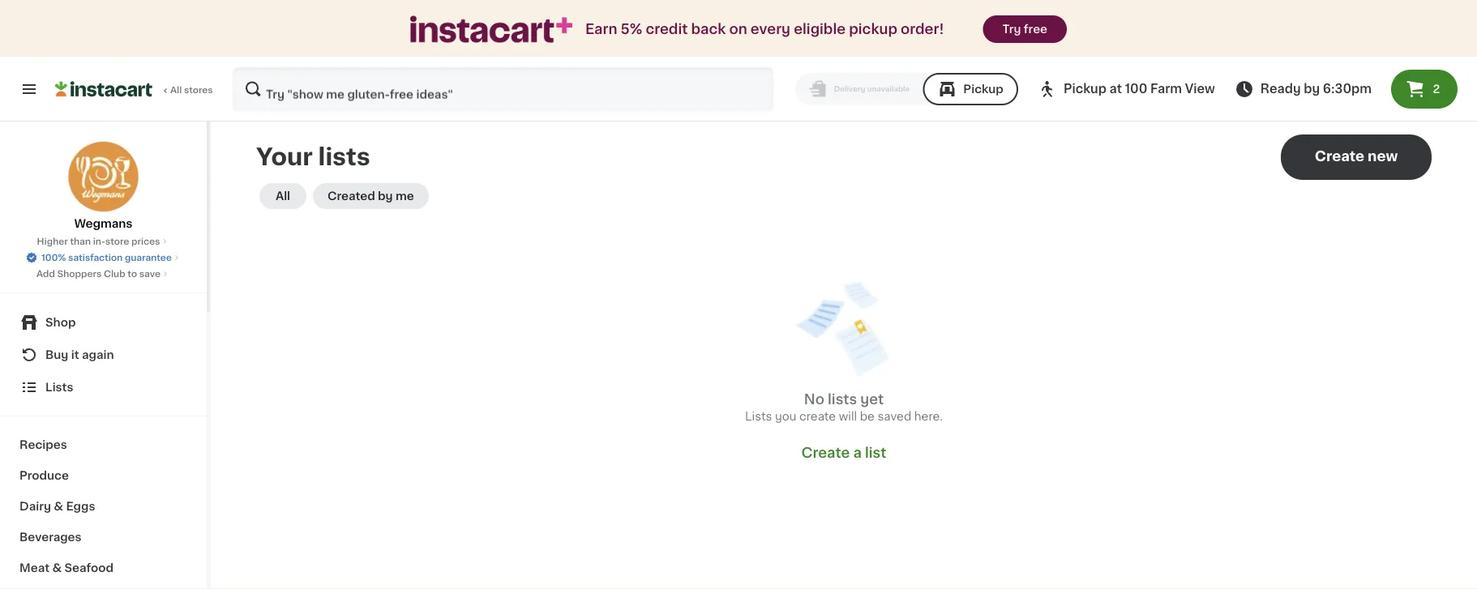 Task type: locate. For each thing, give the bounding box(es) containing it.
credit
[[646, 22, 688, 36]]

all
[[170, 86, 182, 94], [276, 191, 290, 202]]

beverages
[[19, 532, 82, 543]]

again
[[82, 349, 114, 361]]

pickup
[[849, 22, 898, 36]]

1 horizontal spatial by
[[1304, 83, 1320, 95]]

& left eggs
[[54, 501, 63, 512]]

0 vertical spatial lists
[[45, 382, 73, 393]]

beverages link
[[10, 522, 197, 553]]

seafood
[[64, 563, 114, 574]]

pickup inside button
[[963, 84, 1004, 95]]

pickup for pickup at 100 farm view
[[1064, 83, 1107, 95]]

lists left you
[[745, 411, 772, 422]]

1 vertical spatial lists
[[828, 393, 857, 407]]

created by me
[[328, 191, 414, 202]]

lists for no
[[828, 393, 857, 407]]

0 horizontal spatial by
[[378, 191, 393, 202]]

ready
[[1261, 83, 1301, 95]]

by left me
[[378, 191, 393, 202]]

by right ready
[[1304, 83, 1320, 95]]

0 vertical spatial all
[[170, 86, 182, 94]]

1 horizontal spatial pickup
[[1064, 83, 1107, 95]]

pickup for pickup
[[963, 84, 1004, 95]]

higher than in-store prices link
[[37, 235, 170, 248]]

all stores
[[170, 86, 213, 94]]

0 vertical spatial lists
[[318, 146, 370, 169]]

by inside button
[[378, 191, 393, 202]]

lists
[[45, 382, 73, 393], [745, 411, 772, 422]]

by
[[1304, 83, 1320, 95], [378, 191, 393, 202]]

create
[[1315, 150, 1365, 163], [802, 446, 850, 460]]

100
[[1125, 83, 1148, 95]]

eggs
[[66, 501, 95, 512]]

1 vertical spatial all
[[276, 191, 290, 202]]

lists inside no lists yet lists you create will be saved here.
[[745, 411, 772, 422]]

list
[[865, 446, 886, 460]]

on
[[729, 22, 747, 36]]

produce
[[19, 470, 69, 482]]

all down your at the top left
[[276, 191, 290, 202]]

1 vertical spatial by
[[378, 191, 393, 202]]

dairy & eggs
[[19, 501, 95, 512]]

earn
[[585, 22, 617, 36]]

create left new at top
[[1315, 150, 1365, 163]]

create for create new
[[1315, 150, 1365, 163]]

0 horizontal spatial pickup
[[963, 84, 1004, 95]]

0 horizontal spatial lists
[[45, 382, 73, 393]]

1 vertical spatial &
[[52, 563, 62, 574]]

create
[[799, 411, 836, 422]]

all inside button
[[276, 191, 290, 202]]

back
[[691, 22, 726, 36]]

save
[[139, 270, 161, 278]]

club
[[104, 270, 125, 278]]

create for create a list
[[802, 446, 850, 460]]

create new
[[1315, 150, 1398, 163]]

guarantee
[[125, 253, 172, 262]]

farm
[[1151, 83, 1182, 95]]

add shoppers club to save
[[36, 270, 161, 278]]

meat & seafood
[[19, 563, 114, 574]]

lists link
[[10, 371, 197, 404]]

1 horizontal spatial lists
[[828, 393, 857, 407]]

& right meat
[[52, 563, 62, 574]]

0 vertical spatial create
[[1315, 150, 1365, 163]]

free
[[1024, 24, 1048, 35]]

1 vertical spatial create
[[802, 446, 850, 460]]

higher
[[37, 237, 68, 246]]

lists
[[318, 146, 370, 169], [828, 393, 857, 407]]

created
[[328, 191, 375, 202]]

0 vertical spatial by
[[1304, 83, 1320, 95]]

lists up will
[[828, 393, 857, 407]]

1 horizontal spatial lists
[[745, 411, 772, 422]]

it
[[71, 349, 79, 361]]

than
[[70, 237, 91, 246]]

0 horizontal spatial create
[[802, 446, 850, 460]]

&
[[54, 501, 63, 512], [52, 563, 62, 574]]

to
[[128, 270, 137, 278]]

add
[[36, 270, 55, 278]]

meat & seafood link
[[10, 553, 197, 584]]

0 horizontal spatial lists
[[318, 146, 370, 169]]

1 horizontal spatial create
[[1315, 150, 1365, 163]]

order!
[[901, 22, 944, 36]]

lists up created
[[318, 146, 370, 169]]

all left stores
[[170, 86, 182, 94]]

shoppers
[[57, 270, 102, 278]]

new
[[1368, 150, 1398, 163]]

create inside button
[[1315, 150, 1365, 163]]

Search field
[[234, 68, 772, 110]]

0 horizontal spatial all
[[170, 86, 182, 94]]

pickup left at
[[1064, 83, 1107, 95]]

& inside "link"
[[54, 501, 63, 512]]

pickup
[[1064, 83, 1107, 95], [963, 84, 1004, 95]]

your
[[256, 146, 313, 169]]

meat
[[19, 563, 49, 574]]

buy it again
[[45, 349, 114, 361]]

in-
[[93, 237, 105, 246]]

None search field
[[232, 66, 774, 112]]

1 horizontal spatial all
[[276, 191, 290, 202]]

5%
[[621, 22, 642, 36]]

pickup inside popup button
[[1064, 83, 1107, 95]]

saved
[[878, 411, 912, 422]]

ready by 6:30pm link
[[1235, 79, 1372, 99]]

add shoppers club to save link
[[36, 268, 170, 281]]

1 vertical spatial lists
[[745, 411, 772, 422]]

dairy
[[19, 501, 51, 512]]

lists inside no lists yet lists you create will be saved here.
[[828, 393, 857, 407]]

100%
[[41, 253, 66, 262]]

lists down the buy
[[45, 382, 73, 393]]

be
[[860, 411, 875, 422]]

0 vertical spatial &
[[54, 501, 63, 512]]

wegmans link
[[68, 141, 139, 232]]

create a list
[[802, 446, 886, 460]]

prices
[[131, 237, 160, 246]]

create left the a
[[802, 446, 850, 460]]

pickup at 100 farm view
[[1064, 83, 1215, 95]]

pickup down try
[[963, 84, 1004, 95]]

all for all stores
[[170, 86, 182, 94]]

instacart logo image
[[55, 79, 152, 99]]



Task type: describe. For each thing, give the bounding box(es) containing it.
pickup button
[[923, 73, 1018, 105]]

try free
[[1003, 24, 1048, 35]]

yet
[[860, 393, 884, 407]]

stores
[[184, 86, 213, 94]]

try
[[1003, 24, 1021, 35]]

recipes link
[[10, 430, 197, 461]]

created by me button
[[313, 183, 429, 209]]

& for meat
[[52, 563, 62, 574]]

shop
[[45, 317, 76, 328]]

you
[[775, 411, 797, 422]]

your lists
[[256, 146, 370, 169]]

lists for your
[[318, 146, 370, 169]]

2 button
[[1391, 70, 1458, 109]]

will
[[839, 411, 857, 422]]

at
[[1110, 83, 1122, 95]]

all for all
[[276, 191, 290, 202]]

no
[[804, 393, 824, 407]]

store
[[105, 237, 129, 246]]

ready by 6:30pm
[[1261, 83, 1372, 95]]

view
[[1185, 83, 1215, 95]]

recipes
[[19, 439, 67, 451]]

higher than in-store prices
[[37, 237, 160, 246]]

100% satisfaction guarantee button
[[25, 248, 182, 264]]

every
[[751, 22, 791, 36]]

pickup at 100 farm view button
[[1038, 66, 1215, 112]]

& for dairy
[[54, 501, 63, 512]]

service type group
[[795, 73, 1018, 105]]

create new button
[[1281, 135, 1432, 180]]

6:30pm
[[1323, 83, 1372, 95]]

buy
[[45, 349, 68, 361]]

express icon image
[[410, 16, 572, 43]]

by for created
[[378, 191, 393, 202]]

all stores link
[[55, 66, 214, 112]]

wegmans
[[74, 218, 132, 229]]

satisfaction
[[68, 253, 123, 262]]

by for ready
[[1304, 83, 1320, 95]]

produce link
[[10, 461, 197, 491]]

create a list link
[[802, 444, 886, 462]]

shop link
[[10, 306, 197, 339]]

eligible
[[794, 22, 846, 36]]

buy it again link
[[10, 339, 197, 371]]

a
[[853, 446, 862, 460]]

here.
[[914, 411, 943, 422]]

earn 5% credit back on every eligible pickup order!
[[585, 22, 944, 36]]

me
[[396, 191, 414, 202]]

no lists yet lists you create will be saved here.
[[745, 393, 943, 422]]

all button
[[259, 183, 306, 209]]

wegmans logo image
[[68, 141, 139, 212]]

100% satisfaction guarantee
[[41, 253, 172, 262]]

dairy & eggs link
[[10, 491, 197, 522]]

2
[[1433, 84, 1440, 95]]



Task type: vqa. For each thing, say whether or not it's contained in the screenshot.
View
yes



